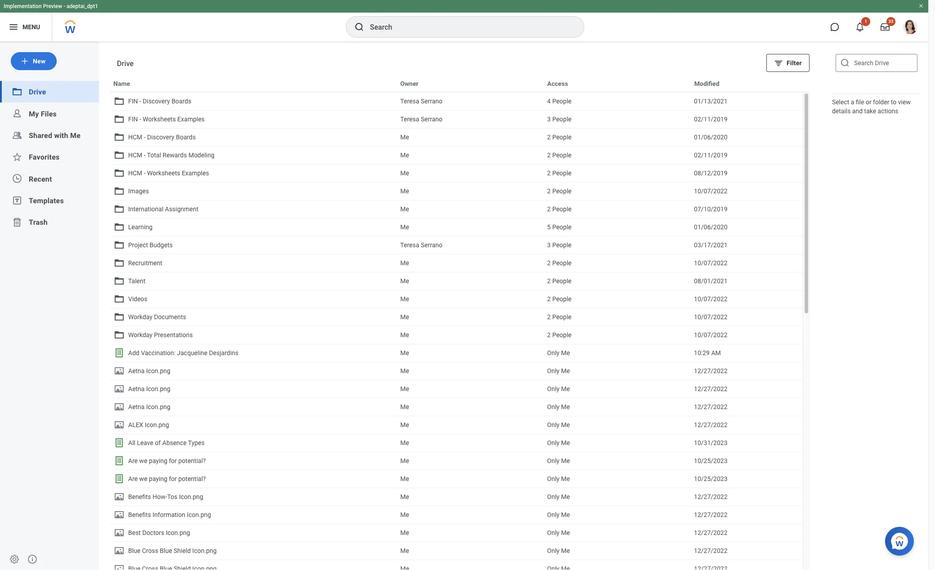 Task type: vqa. For each thing, say whether or not it's contained in the screenshot.


Task type: locate. For each thing, give the bounding box(es) containing it.
- up fin - worksheets examples
[[140, 98, 141, 105]]

1 vertical spatial potential?
[[178, 476, 206, 483]]

alex
[[128, 422, 143, 429]]

1 we from the top
[[139, 458, 147, 465]]

1 3 people from the top
[[548, 116, 572, 123]]

2 people
[[548, 134, 572, 141], [548, 152, 572, 159], [548, 170, 572, 177], [548, 188, 572, 195], [548, 206, 572, 213], [548, 260, 572, 267], [548, 278, 572, 285], [548, 296, 572, 303], [548, 314, 572, 321], [548, 332, 572, 339]]

1 hcm from the top
[[128, 134, 142, 141]]

potential? up benefits how-tos icon.png
[[178, 476, 206, 483]]

information
[[153, 512, 185, 519]]

1 blue from the left
[[128, 548, 141, 555]]

2 people link for recruitment
[[548, 258, 687, 268]]

0 vertical spatial teresa
[[401, 98, 419, 105]]

1 3 people link from the top
[[548, 114, 687, 124]]

5 only me from the top
[[548, 422, 570, 429]]

15 me cell from the top
[[397, 399, 544, 416]]

only for all leave of absence types link
[[548, 440, 560, 447]]

examples inside fin - worksheets examples link
[[177, 116, 205, 123]]

19 me cell from the top
[[397, 471, 544, 488]]

row containing workday documents
[[110, 308, 803, 326]]

international assignment
[[128, 206, 199, 213]]

paying up how- in the bottom of the page
[[149, 476, 167, 483]]

row containing recruitment
[[110, 254, 803, 272]]

10 only me link from the top
[[548, 510, 687, 520]]

potential? for 1st are we paying for potential? link from the bottom
[[178, 476, 206, 483]]

11 only from the top
[[548, 530, 560, 537]]

8 12/27/2022 from the top
[[694, 548, 728, 555]]

- for fin - worksheets examples
[[140, 116, 141, 123]]

benefits for benefits information icon.png
[[128, 512, 151, 519]]

only for best doctors icon.png link
[[548, 530, 560, 537]]

benefits inside benefits information icon.png link
[[128, 512, 151, 519]]

6 12/27/2022 from the top
[[694, 512, 728, 519]]

2 for images
[[548, 188, 551, 195]]

row
[[110, 74, 810, 92], [110, 92, 803, 110], [110, 110, 803, 128], [110, 128, 803, 146], [110, 146, 803, 164], [110, 164, 803, 182], [110, 182, 803, 200], [110, 200, 803, 218], [110, 218, 803, 236], [110, 236, 803, 254], [110, 254, 803, 272], [110, 272, 803, 290], [110, 290, 803, 308], [110, 308, 803, 326], [110, 326, 803, 344], [110, 344, 803, 362], [110, 362, 803, 380], [110, 380, 803, 398], [110, 398, 803, 416], [110, 416, 803, 434], [110, 434, 803, 452], [110, 452, 803, 470], [110, 470, 803, 488], [110, 488, 803, 506], [110, 506, 803, 524], [110, 524, 803, 542], [110, 542, 803, 560], [110, 560, 803, 571]]

1 serrano from the top
[[421, 98, 443, 105]]

1 2 people from the top
[[548, 134, 572, 141]]

- down fin - worksheets examples
[[144, 134, 146, 141]]

1 teresa from the top
[[401, 98, 419, 105]]

file
[[856, 99, 865, 106]]

3 me cell from the top
[[397, 165, 544, 182]]

gear image
[[9, 554, 20, 565]]

my
[[29, 110, 39, 118]]

22 row from the top
[[110, 452, 803, 470]]

0 vertical spatial hcm
[[128, 134, 142, 141]]

12/27/2022 for row containing benefits how-tos icon.png
[[694, 494, 728, 501]]

1 vertical spatial paying
[[149, 476, 167, 483]]

0 vertical spatial 01/06/2020
[[694, 134, 728, 141]]

1 vertical spatial serrano
[[421, 116, 443, 123]]

1 vertical spatial teresa serrano
[[401, 116, 443, 123]]

3 people link down 4 people link
[[548, 114, 687, 124]]

5 me cell from the top
[[397, 201, 544, 218]]

4
[[548, 98, 551, 105]]

0 vertical spatial 10/25/2023
[[694, 458, 728, 465]]

02/11/2019
[[694, 116, 728, 123], [694, 152, 728, 159]]

or
[[866, 99, 872, 106]]

1 vertical spatial workday
[[128, 332, 153, 339]]

1 vertical spatial teresa serrano cell
[[397, 111, 544, 128]]

1 vertical spatial 10/25/2023
[[694, 476, 728, 483]]

boards up fin - worksheets examples
[[172, 98, 191, 105]]

fin down name
[[128, 98, 138, 105]]

0 vertical spatial teresa serrano
[[401, 98, 443, 105]]

only me for all leave of absence types link
[[548, 440, 570, 447]]

we up benefits how-tos icon.png
[[139, 476, 147, 483]]

0 vertical spatial aetna icon.png link
[[114, 366, 393, 377]]

row containing talent
[[110, 272, 803, 290]]

worksheets
[[143, 116, 176, 123], [147, 170, 180, 177]]

2 vertical spatial aetna icon.png link
[[114, 402, 393, 413]]

3 teresa serrano from the top
[[401, 242, 443, 249]]

2 hcm from the top
[[128, 152, 142, 159]]

2 02/11/2019 from the top
[[694, 152, 728, 159]]

search image
[[354, 22, 365, 32], [840, 58, 851, 68]]

me cell for only me link for 23th row from the top of the grid containing name
[[397, 471, 544, 488]]

notifications large image
[[856, 23, 865, 32]]

2 only from the top
[[548, 368, 560, 375]]

10 2 people from the top
[[548, 332, 572, 339]]

assignment
[[165, 206, 199, 213]]

1 aetna icon.png link from the top
[[114, 366, 393, 377]]

7 me cell from the top
[[397, 255, 544, 272]]

only for alex icon.png "link"
[[548, 422, 560, 429]]

08/01/2021
[[694, 278, 728, 285]]

1 vertical spatial we
[[139, 476, 147, 483]]

are we paying for potential? down all leave of absence types
[[128, 458, 206, 465]]

- inside the menu banner
[[64, 3, 65, 9]]

2 vertical spatial aetna icon.png
[[128, 404, 171, 411]]

2 for recruitment
[[548, 260, 551, 267]]

we down leave
[[139, 458, 147, 465]]

only for 1st are we paying for potential? link from the bottom
[[548, 476, 560, 483]]

recent button
[[29, 175, 52, 183]]

1 vertical spatial are we paying for potential? link
[[114, 474, 393, 485]]

1 potential? from the top
[[178, 458, 206, 465]]

5 only me link from the top
[[548, 420, 687, 430]]

me cell for 2 people "link" corresponding to images
[[397, 183, 544, 200]]

teresa serrano cell for examples
[[397, 111, 544, 128]]

drive right the folder open image
[[29, 88, 46, 96]]

33
[[889, 19, 894, 24]]

0 vertical spatial paying
[[149, 458, 167, 465]]

aetna icon.png for third aetna icon.png link from the bottom
[[128, 368, 171, 375]]

1 teresa serrano from the top
[[401, 98, 443, 105]]

learning
[[128, 224, 153, 231]]

1 vertical spatial drive
[[29, 88, 46, 96]]

1 10/25/2023 from the top
[[694, 458, 728, 465]]

0 horizontal spatial search image
[[354, 22, 365, 32]]

workday
[[128, 314, 153, 321], [128, 332, 153, 339]]

1 vertical spatial examples
[[182, 170, 209, 177]]

8 only from the top
[[548, 476, 560, 483]]

aetna
[[128, 368, 145, 375], [128, 386, 145, 393], [128, 404, 145, 411]]

10 people from the top
[[553, 260, 572, 267]]

examples up hcm - discovery boards
[[177, 116, 205, 123]]

people for recruitment
[[553, 260, 572, 267]]

1 vertical spatial aetna icon.png
[[128, 386, 171, 393]]

2 workday from the top
[[128, 332, 153, 339]]

hcm - worksheets examples link
[[114, 168, 393, 179]]

0 vertical spatial worksheets
[[143, 116, 176, 123]]

1 horizontal spatial drive
[[117, 59, 134, 68]]

select
[[833, 99, 850, 106]]

worksheets down fin - discovery boards
[[143, 116, 176, 123]]

shared with me button
[[29, 131, 81, 140]]

item list region
[[99, 41, 821, 571]]

0 vertical spatial teresa serrano cell
[[397, 93, 544, 110]]

workbook image
[[114, 348, 125, 359], [114, 348, 125, 359], [114, 438, 125, 449], [114, 438, 125, 449], [114, 456, 125, 467], [114, 456, 125, 467], [114, 474, 125, 485], [114, 474, 125, 485]]

1 vertical spatial worksheets
[[147, 170, 180, 177]]

row containing all leave of absence types
[[110, 434, 803, 452]]

3 only me link from the top
[[548, 384, 687, 394]]

12 only me from the top
[[548, 548, 570, 555]]

3 hcm from the top
[[128, 170, 142, 177]]

7 12/27/2022 from the top
[[694, 530, 728, 537]]

2 for from the top
[[169, 476, 177, 483]]

favorites button
[[29, 153, 60, 162]]

33 button
[[876, 17, 896, 37]]

1 vertical spatial 3 people link
[[548, 240, 687, 250]]

fin down fin - discovery boards
[[128, 116, 138, 123]]

discovery up fin - worksheets examples
[[143, 98, 170, 105]]

0 vertical spatial are
[[128, 458, 138, 465]]

20 me cell from the top
[[397, 489, 544, 506]]

videos
[[128, 296, 148, 303]]

blue left cross
[[128, 548, 141, 555]]

teresa for boards
[[401, 98, 419, 105]]

4 only me from the top
[[548, 404, 570, 411]]

21 me cell from the top
[[397, 507, 544, 524]]

2 2 people link from the top
[[548, 150, 687, 160]]

11 only me from the top
[[548, 530, 570, 537]]

me cell for only me link associated with row containing benefits how-tos icon.png
[[397, 489, 544, 506]]

only me link for 10th row from the bottom
[[548, 402, 687, 412]]

hcm - total rewards modeling link
[[114, 150, 393, 161]]

4 only from the top
[[548, 404, 560, 411]]

tos
[[167, 494, 178, 501]]

3 2 from the top
[[548, 170, 551, 177]]

grid
[[110, 74, 810, 571]]

fin - worksheets examples
[[128, 116, 205, 123]]

5
[[548, 224, 551, 231]]

14 people from the top
[[553, 332, 572, 339]]

hcm
[[128, 134, 142, 141], [128, 152, 142, 159], [128, 170, 142, 177]]

12 only me link from the top
[[548, 546, 687, 556]]

10 me cell from the top
[[397, 309, 544, 326]]

people for videos
[[553, 296, 572, 303]]

1 01/06/2020 from the top
[[694, 134, 728, 141]]

hcm left total on the top of page
[[128, 152, 142, 159]]

1 vertical spatial aetna icon.png link
[[114, 384, 393, 395]]

0 vertical spatial for
[[169, 458, 177, 465]]

1 vertical spatial search image
[[840, 58, 851, 68]]

for for 2nd are we paying for potential? link from the bottom of the item list region
[[169, 458, 177, 465]]

0 vertical spatial search image
[[354, 22, 365, 32]]

blue right cross
[[160, 548, 172, 555]]

row containing hcm - worksheets examples
[[110, 164, 803, 182]]

paying for 2nd are we paying for potential? link from the bottom of the item list region
[[149, 458, 167, 465]]

are
[[128, 458, 138, 465], [128, 476, 138, 483]]

2 paying from the top
[[149, 476, 167, 483]]

10/07/2022 for recruitment
[[694, 260, 728, 267]]

1 aetna from the top
[[128, 368, 145, 375]]

1 are we paying for potential? from the top
[[128, 458, 206, 465]]

only me for benefits how-tos icon.png "link"
[[548, 494, 570, 501]]

0 vertical spatial serrano
[[421, 98, 443, 105]]

- for hcm - worksheets examples
[[144, 170, 146, 177]]

10/25/2023 for only me link for 23th row from the top of the grid containing name
[[694, 476, 728, 483]]

for up 'tos'
[[169, 476, 177, 483]]

grid containing name
[[110, 74, 810, 571]]

0 vertical spatial 3
[[548, 116, 551, 123]]

workday up add
[[128, 332, 153, 339]]

12/27/2022 for row containing blue cross blue shield icon.png
[[694, 548, 728, 555]]

0 vertical spatial 3 people link
[[548, 114, 687, 124]]

best
[[128, 530, 141, 537]]

me cell for 2 people "link" associated with workday presentations
[[397, 327, 544, 344]]

talent
[[128, 278, 146, 285]]

- for hcm - discovery boards
[[144, 134, 146, 141]]

1 button
[[851, 17, 871, 37]]

22 me cell from the top
[[397, 525, 544, 542]]

1 10/07/2022 from the top
[[694, 188, 728, 195]]

3 aetna from the top
[[128, 404, 145, 411]]

- down fin - discovery boards
[[140, 116, 141, 123]]

2 only me from the top
[[548, 368, 570, 375]]

1 vertical spatial 3
[[548, 242, 551, 249]]

0 vertical spatial are we paying for potential? link
[[114, 456, 393, 467]]

2 vertical spatial teresa serrano cell
[[397, 237, 544, 254]]

1 me cell from the top
[[397, 129, 544, 146]]

search drive field
[[836, 54, 918, 72]]

drive up name
[[117, 59, 134, 68]]

3 people link for 02/11/2019
[[548, 114, 687, 124]]

12/27/2022 for row containing best doctors icon.png
[[694, 530, 728, 537]]

0 vertical spatial we
[[139, 458, 147, 465]]

me cell for 10th row from the bottom only me link
[[397, 399, 544, 416]]

me cell for only me link for row containing blue cross blue shield icon.png
[[397, 543, 544, 560]]

drive inside item list region
[[117, 59, 134, 68]]

6 row from the top
[[110, 164, 803, 182]]

4 people
[[548, 98, 572, 105]]

we for 1st are we paying for potential? link from the bottom
[[139, 476, 147, 483]]

1 row from the top
[[110, 74, 810, 92]]

1 vertical spatial aetna
[[128, 386, 145, 393]]

me cell for '5 people' link
[[397, 219, 544, 236]]

- up images
[[144, 170, 146, 177]]

only for third aetna icon.png link from the bottom
[[548, 368, 560, 375]]

- left total on the top of page
[[144, 152, 146, 159]]

9 only from the top
[[548, 494, 560, 501]]

best doctors icon.png
[[128, 530, 190, 537]]

close environment banner image
[[919, 3, 924, 9]]

trash button
[[29, 218, 48, 227]]

aetna icon.png for 2nd aetna icon.png link from the bottom
[[128, 386, 171, 393]]

benefits
[[128, 494, 151, 501], [128, 512, 151, 519]]

trash image
[[12, 217, 23, 228]]

jacqueline
[[177, 350, 208, 357]]

0 vertical spatial potential?
[[178, 458, 206, 465]]

1 vertical spatial for
[[169, 476, 177, 483]]

boards up "rewards"
[[176, 134, 196, 141]]

me cell for row containing alex icon.png only me link
[[397, 417, 544, 434]]

workday down videos
[[128, 314, 153, 321]]

2 vertical spatial teresa
[[401, 242, 419, 249]]

1 vertical spatial boards
[[176, 134, 196, 141]]

1 2 people link from the top
[[548, 132, 687, 142]]

all leave of absence types link
[[114, 438, 393, 449]]

aetna icon.png link
[[114, 366, 393, 377], [114, 384, 393, 395], [114, 402, 393, 413]]

benefits for benefits how-tos icon.png
[[128, 494, 151, 501]]

9 2 people link from the top
[[548, 312, 687, 322]]

0 vertical spatial examples
[[177, 116, 205, 123]]

row containing add vaccination: jacqueline desjardins
[[110, 344, 803, 362]]

discovery down fin - worksheets examples
[[147, 134, 174, 141]]

01/06/2020 down 07/10/2019
[[694, 224, 728, 231]]

10/07/2022
[[694, 188, 728, 195], [694, 260, 728, 267], [694, 296, 728, 303], [694, 314, 728, 321], [694, 332, 728, 339]]

1 vertical spatial discovery
[[147, 134, 174, 141]]

aetna icon.png for first aetna icon.png link from the bottom of the item list region
[[128, 404, 171, 411]]

only me
[[548, 350, 570, 357], [548, 368, 570, 375], [548, 386, 570, 393], [548, 404, 570, 411], [548, 422, 570, 429], [548, 440, 570, 447], [548, 458, 570, 465], [548, 476, 570, 483], [548, 494, 570, 501], [548, 512, 570, 519], [548, 530, 570, 537], [548, 548, 570, 555]]

only for first aetna icon.png link from the bottom of the item list region
[[548, 404, 560, 411]]

8 row from the top
[[110, 200, 803, 218]]

2 people link for workday documents
[[548, 312, 687, 322]]

0 vertical spatial 3 people
[[548, 116, 572, 123]]

3
[[548, 116, 551, 123], [548, 242, 551, 249]]

benefits left how- in the bottom of the page
[[128, 494, 151, 501]]

2 are we paying for potential? link from the top
[[114, 474, 393, 485]]

leave
[[137, 440, 153, 447]]

are we paying for potential? up benefits how-tos icon.png
[[128, 476, 206, 483]]

fin - worksheets examples link
[[114, 114, 393, 125]]

workday inside workday presentations link
[[128, 332, 153, 339]]

6 people from the top
[[553, 188, 572, 195]]

2 for hcm - discovery boards
[[548, 134, 551, 141]]

0 vertical spatial 02/11/2019
[[694, 116, 728, 123]]

row containing benefits how-tos icon.png
[[110, 488, 803, 506]]

only for add vaccination: jacqueline desjardins link
[[548, 350, 560, 357]]

aetna for first aetna icon.png link from the bottom of the item list region
[[128, 404, 145, 411]]

boards inside hcm - discovery boards link
[[176, 134, 196, 141]]

2 benefits from the top
[[128, 512, 151, 519]]

1 vertical spatial benefits
[[128, 512, 151, 519]]

10/25/2023 for only me link associated with seventh row from the bottom of the grid containing name
[[694, 458, 728, 465]]

0 vertical spatial aetna icon.png
[[128, 368, 171, 375]]

me cell for 2 people "link" associated with hcm - total rewards modeling
[[397, 147, 544, 164]]

12/27/2022 for 12th row from the bottom of the grid containing name
[[694, 368, 728, 375]]

3 people link down '5 people' link
[[548, 240, 687, 250]]

3 people down 5 people
[[548, 242, 572, 249]]

only me for alex icon.png "link"
[[548, 422, 570, 429]]

are we paying for potential? for 1st are we paying for potential? link from the bottom
[[128, 476, 206, 483]]

1 vertical spatial are we paying for potential?
[[128, 476, 206, 483]]

rewards
[[163, 152, 187, 159]]

8 2 from the top
[[548, 296, 551, 303]]

11 me cell from the top
[[397, 327, 544, 344]]

row containing hcm - total rewards modeling
[[110, 146, 803, 164]]

10/07/2022 for workday documents
[[694, 314, 728, 321]]

0 vertical spatial drive
[[117, 59, 134, 68]]

row containing learning
[[110, 218, 803, 236]]

12 row from the top
[[110, 272, 803, 290]]

5 people from the top
[[553, 170, 572, 177]]

project budgets link
[[114, 240, 393, 251]]

6 only me from the top
[[548, 440, 570, 447]]

row containing name
[[110, 74, 810, 92]]

01/06/2020 for 5 people
[[694, 224, 728, 231]]

1 vertical spatial fin
[[128, 116, 138, 123]]

only me link for 11th row from the bottom of the grid containing name
[[548, 384, 687, 394]]

0 vertical spatial fin
[[128, 98, 138, 105]]

3 down 5
[[548, 242, 551, 249]]

1 paying from the top
[[149, 458, 167, 465]]

2 10/07/2022 from the top
[[694, 260, 728, 267]]

folder image
[[114, 96, 125, 107], [114, 114, 125, 125], [114, 132, 125, 143], [114, 168, 125, 179], [114, 186, 125, 197], [114, 186, 125, 197], [114, 204, 125, 215], [114, 222, 125, 233], [114, 258, 125, 269], [114, 258, 125, 269], [114, 276, 125, 287], [114, 276, 125, 287], [114, 330, 125, 341], [114, 330, 125, 341]]

only me link for row containing benefits how-tos icon.png
[[548, 492, 687, 502]]

0 vertical spatial aetna
[[128, 368, 145, 375]]

folder image
[[114, 96, 125, 107], [114, 114, 125, 125], [114, 132, 125, 143], [114, 150, 125, 161], [114, 150, 125, 161], [114, 168, 125, 179], [114, 204, 125, 215], [114, 222, 125, 233], [114, 240, 125, 251], [114, 240, 125, 251], [114, 294, 125, 305], [114, 294, 125, 305], [114, 312, 125, 323], [114, 312, 125, 323]]

2 3 from the top
[[548, 242, 551, 249]]

0 vertical spatial benefits
[[128, 494, 151, 501]]

drive button
[[29, 88, 46, 96]]

are we paying for potential? link up benefits how-tos icon.png "link"
[[114, 474, 393, 485]]

1 vertical spatial are
[[128, 476, 138, 483]]

teresa serrano cell
[[397, 93, 544, 110], [397, 111, 544, 128], [397, 237, 544, 254]]

1 vertical spatial 02/11/2019
[[694, 152, 728, 159]]

hcm for hcm - worksheets examples
[[128, 170, 142, 177]]

2 12/27/2022 from the top
[[694, 386, 728, 393]]

0 vertical spatial discovery
[[143, 98, 170, 105]]

fin
[[128, 98, 138, 105], [128, 116, 138, 123]]

only me for benefits information icon.png link at the left
[[548, 512, 570, 519]]

3 people for 02/11/2019
[[548, 116, 572, 123]]

3 people from the top
[[553, 134, 572, 141]]

2
[[548, 134, 551, 141], [548, 152, 551, 159], [548, 170, 551, 177], [548, 188, 551, 195], [548, 206, 551, 213], [548, 260, 551, 267], [548, 278, 551, 285], [548, 296, 551, 303], [548, 314, 551, 321], [548, 332, 551, 339]]

worksheets down hcm - total rewards modeling
[[147, 170, 180, 177]]

examples
[[177, 116, 205, 123], [182, 170, 209, 177]]

3 people down 4 people
[[548, 116, 572, 123]]

document image
[[114, 366, 125, 377], [114, 384, 125, 395], [114, 420, 125, 431], [114, 492, 125, 503], [114, 510, 125, 521], [114, 528, 125, 539], [114, 528, 125, 539], [114, 546, 125, 557], [114, 564, 125, 571], [114, 564, 125, 571]]

preview
[[43, 3, 62, 9]]

vaccination:
[[141, 350, 176, 357]]

3 down 4
[[548, 116, 551, 123]]

4 12/27/2022 from the top
[[694, 422, 728, 429]]

0 horizontal spatial blue
[[128, 548, 141, 555]]

types
[[188, 440, 205, 447]]

1 horizontal spatial blue
[[160, 548, 172, 555]]

me cell for 2 people "link" for recruitment
[[397, 255, 544, 272]]

only me link
[[548, 348, 687, 358], [548, 366, 687, 376], [548, 384, 687, 394], [548, 402, 687, 412], [548, 420, 687, 430], [548, 438, 687, 448], [548, 456, 687, 466], [548, 474, 687, 484], [548, 492, 687, 502], [548, 510, 687, 520], [548, 528, 687, 538], [548, 546, 687, 556]]

2 are from the top
[[128, 476, 138, 483]]

fin - discovery boards
[[128, 98, 191, 105]]

teresa serrano
[[401, 98, 443, 105], [401, 116, 443, 123], [401, 242, 443, 249]]

9 row from the top
[[110, 218, 803, 236]]

- right preview
[[64, 3, 65, 9]]

hcm down fin - worksheets examples
[[128, 134, 142, 141]]

only me for first aetna icon.png link from the bottom of the item list region
[[548, 404, 570, 411]]

1 vertical spatial hcm
[[128, 152, 142, 159]]

me cell for only me link associated with 12th row from the bottom of the grid containing name
[[397, 363, 544, 380]]

workday presentations
[[128, 332, 193, 339]]

10/07/2022 for images
[[694, 188, 728, 195]]

12/27/2022 for row containing alex icon.png
[[694, 422, 728, 429]]

for down absence in the left bottom of the page
[[169, 458, 177, 465]]

21 row from the top
[[110, 434, 803, 452]]

3 2 people from the top
[[548, 170, 572, 177]]

2 for talent
[[548, 278, 551, 285]]

boards inside "fin - discovery boards" link
[[172, 98, 191, 105]]

2 vertical spatial teresa serrano
[[401, 242, 443, 249]]

examples inside the hcm - worksheets examples link
[[182, 170, 209, 177]]

hcm up images
[[128, 170, 142, 177]]

10/25/2023
[[694, 458, 728, 465], [694, 476, 728, 483]]

02/11/2019 down '01/13/2021'
[[694, 116, 728, 123]]

0 vertical spatial are we paying for potential?
[[128, 458, 206, 465]]

8 2 people link from the top
[[548, 294, 687, 304]]

2 for workday presentations
[[548, 332, 551, 339]]

7 only me from the top
[[548, 458, 570, 465]]

people for hcm - worksheets examples
[[553, 170, 572, 177]]

12/27/2022 for 11th row from the bottom of the grid containing name
[[694, 386, 728, 393]]

row containing hcm - discovery boards
[[110, 128, 803, 146]]

people for project budgets
[[553, 242, 572, 249]]

0 vertical spatial boards
[[172, 98, 191, 105]]

row containing international assignment
[[110, 200, 803, 218]]

10:29 am
[[694, 350, 721, 357]]

boards for hcm - discovery boards
[[176, 134, 196, 141]]

are for 2nd are we paying for potential? link from the bottom of the item list region
[[128, 458, 138, 465]]

12/27/2022
[[694, 368, 728, 375], [694, 386, 728, 393], [694, 404, 728, 411], [694, 422, 728, 429], [694, 494, 728, 501], [694, 512, 728, 519], [694, 530, 728, 537], [694, 548, 728, 555]]

02/11/2019 up 08/12/2019
[[694, 152, 728, 159]]

7 2 people from the top
[[548, 278, 572, 285]]

0 vertical spatial workday
[[128, 314, 153, 321]]

profile logan mcneil image
[[904, 20, 918, 36]]

me cell
[[397, 129, 544, 146], [397, 147, 544, 164], [397, 165, 544, 182], [397, 183, 544, 200], [397, 201, 544, 218], [397, 219, 544, 236], [397, 255, 544, 272], [397, 273, 544, 290], [397, 291, 544, 308], [397, 309, 544, 326], [397, 327, 544, 344], [397, 345, 544, 362], [397, 363, 544, 380], [397, 381, 544, 398], [397, 399, 544, 416], [397, 417, 544, 434], [397, 435, 544, 452], [397, 453, 544, 470], [397, 471, 544, 488], [397, 489, 544, 506], [397, 507, 544, 524], [397, 525, 544, 542], [397, 543, 544, 560]]

only me link for seventh row from the bottom of the grid containing name
[[548, 456, 687, 466]]

01/06/2020 up 08/12/2019
[[694, 134, 728, 141]]

2 vertical spatial hcm
[[128, 170, 142, 177]]

27 row from the top
[[110, 542, 803, 560]]

12/27/2022 for 10th row from the bottom
[[694, 404, 728, 411]]

11 only me link from the top
[[548, 528, 687, 538]]

examples down modeling
[[182, 170, 209, 177]]

benefits inside benefits how-tos icon.png "link"
[[128, 494, 151, 501]]

potential? down the types
[[178, 458, 206, 465]]

2 me cell from the top
[[397, 147, 544, 164]]

1 vertical spatial teresa
[[401, 116, 419, 123]]

menu banner
[[0, 0, 929, 41]]

1 only me from the top
[[548, 350, 570, 357]]

document image
[[114, 366, 125, 377], [114, 384, 125, 395], [114, 402, 125, 413], [114, 402, 125, 413], [114, 420, 125, 431], [114, 492, 125, 503], [114, 510, 125, 521], [114, 546, 125, 557]]

4 people from the top
[[553, 152, 572, 159]]

cell
[[397, 561, 544, 571]]

row containing videos
[[110, 290, 803, 308]]

paying down of
[[149, 458, 167, 465]]

1 vertical spatial 01/06/2020
[[694, 224, 728, 231]]

3 only from the top
[[548, 386, 560, 393]]

blue
[[128, 548, 141, 555], [160, 548, 172, 555]]

recruitment
[[128, 260, 162, 267]]

only for benefits information icon.png link at the left
[[548, 512, 560, 519]]

1 vertical spatial 3 people
[[548, 242, 572, 249]]

aetna icon.png
[[128, 368, 171, 375], [128, 386, 171, 393], [128, 404, 171, 411]]

workday inside workday documents link
[[128, 314, 153, 321]]

2 vertical spatial aetna
[[128, 404, 145, 411]]

people for hcm - discovery boards
[[553, 134, 572, 141]]

me
[[70, 131, 81, 140], [401, 134, 409, 141], [401, 152, 409, 159], [401, 170, 409, 177], [401, 188, 409, 195], [401, 206, 409, 213], [401, 224, 409, 231], [401, 260, 409, 267], [401, 278, 409, 285], [401, 296, 409, 303], [401, 314, 409, 321], [401, 332, 409, 339], [401, 350, 409, 357], [561, 350, 570, 357], [401, 368, 409, 375], [561, 368, 570, 375], [401, 386, 409, 393], [561, 386, 570, 393], [401, 404, 409, 411], [561, 404, 570, 411], [401, 422, 409, 429], [561, 422, 570, 429], [401, 440, 409, 447], [561, 440, 570, 447], [401, 458, 409, 465], [561, 458, 570, 465], [401, 476, 409, 483], [561, 476, 570, 483], [401, 494, 409, 501], [561, 494, 570, 501], [401, 512, 409, 519], [561, 512, 570, 519], [401, 530, 409, 537], [561, 530, 570, 537], [401, 548, 409, 555], [561, 548, 570, 555]]

-
[[64, 3, 65, 9], [140, 98, 141, 105], [140, 116, 141, 123], [144, 134, 146, 141], [144, 152, 146, 159], [144, 170, 146, 177]]

benefits up best
[[128, 512, 151, 519]]

7 people from the top
[[553, 206, 572, 213]]

3 teresa from the top
[[401, 242, 419, 249]]

examples for hcm - worksheets examples
[[182, 170, 209, 177]]

2 aetna from the top
[[128, 386, 145, 393]]

my files
[[29, 110, 57, 118]]

only me for 2nd aetna icon.png link from the bottom
[[548, 386, 570, 393]]

4 2 people link from the top
[[548, 186, 687, 196]]

18 me cell from the top
[[397, 453, 544, 470]]

are we paying for potential? link down all leave of absence types link
[[114, 456, 393, 467]]

2 people link for international assignment
[[548, 204, 687, 214]]

2 people link for workday presentations
[[548, 330, 687, 340]]

2 vertical spatial serrano
[[421, 242, 443, 249]]

5 only from the top
[[548, 422, 560, 429]]



Task type: describe. For each thing, give the bounding box(es) containing it.
workday presentations link
[[114, 330, 393, 341]]

workday documents
[[128, 314, 186, 321]]

2 people for workday documents
[[548, 314, 572, 321]]

3 people link for 03/17/2021
[[548, 240, 687, 250]]

blue cross blue shield icon.png
[[128, 548, 217, 555]]

inbox large image
[[881, 23, 890, 32]]

18 row from the top
[[110, 380, 803, 398]]

me cell for 2 people "link" for hcm - worksheets examples
[[397, 165, 544, 182]]

people for international assignment
[[553, 206, 572, 213]]

me cell for only me link associated with row containing add vaccination: jacqueline desjardins
[[397, 345, 544, 362]]

images link
[[114, 186, 393, 197]]

2 for videos
[[548, 296, 551, 303]]

menu
[[23, 23, 40, 30]]

filter button
[[767, 54, 810, 72]]

worksheets for hcm
[[147, 170, 180, 177]]

row containing workday presentations
[[110, 326, 803, 344]]

templates
[[29, 197, 64, 205]]

10/07/2022 for workday presentations
[[694, 332, 728, 339]]

me cell for only me link for 11th row from the bottom of the grid containing name
[[397, 381, 544, 398]]

info image
[[27, 554, 38, 565]]

fin - discovery boards link
[[114, 96, 393, 107]]

absence
[[162, 440, 187, 447]]

hcm - discovery boards
[[128, 134, 196, 141]]

people for hcm - total rewards modeling
[[553, 152, 572, 159]]

add vaccination: jacqueline desjardins link
[[114, 348, 393, 359]]

examples for fin - worksheets examples
[[177, 116, 205, 123]]

favorites
[[29, 153, 60, 162]]

benefits information icon.png link
[[114, 510, 393, 521]]

folder open image
[[12, 86, 23, 97]]

are for 1st are we paying for potential? link from the bottom
[[128, 476, 138, 483]]

me cell for hcm - discovery boards 2 people "link"
[[397, 129, 544, 146]]

1 horizontal spatial search image
[[840, 58, 851, 68]]

only me for best doctors icon.png link
[[548, 530, 570, 537]]

2 for international assignment
[[548, 206, 551, 213]]

add
[[128, 350, 139, 357]]

how-
[[153, 494, 167, 501]]

19 row from the top
[[110, 398, 803, 416]]

10/31/2023
[[694, 440, 728, 447]]

only me for third aetna icon.png link from the bottom
[[548, 368, 570, 375]]

only for blue cross blue shield icon.png link
[[548, 548, 560, 555]]

worksheets for fin
[[143, 116, 176, 123]]

project
[[128, 242, 148, 249]]

1 are we paying for potential? link from the top
[[114, 456, 393, 467]]

2 aetna icon.png link from the top
[[114, 384, 393, 395]]

hcm - worksheets examples
[[128, 170, 209, 177]]

5 people
[[548, 224, 572, 231]]

am
[[712, 350, 721, 357]]

discovery for hcm
[[147, 134, 174, 141]]

3 aetna icon.png link from the top
[[114, 402, 393, 413]]

4 people link
[[548, 96, 687, 106]]

templates button
[[29, 197, 64, 205]]

and
[[853, 108, 863, 115]]

3 for 03/17/2021
[[548, 242, 551, 249]]

adeptai_dpt1
[[67, 3, 98, 9]]

desjardins
[[209, 350, 239, 357]]

alex icon.png link
[[114, 420, 393, 431]]

of
[[155, 440, 161, 447]]

a
[[851, 99, 855, 106]]

aetna for third aetna icon.png link from the bottom
[[128, 368, 145, 375]]

modified
[[695, 80, 720, 87]]

only me link for 12th row from the bottom of the grid containing name
[[548, 366, 687, 376]]

row containing blue cross blue shield icon.png
[[110, 542, 803, 560]]

we for 2nd are we paying for potential? link from the bottom of the item list region
[[139, 458, 147, 465]]

row containing fin - worksheets examples
[[110, 110, 803, 128]]

me cell for only me link for row containing benefits information icon.png
[[397, 507, 544, 524]]

documents
[[154, 314, 186, 321]]

videos link
[[114, 294, 393, 305]]

teresa serrano for boards
[[401, 98, 443, 105]]

clock image
[[12, 173, 23, 184]]

08/12/2019
[[694, 170, 728, 177]]

international assignment link
[[114, 204, 393, 215]]

Search Workday  search field
[[370, 17, 565, 37]]

hcm - discovery boards link
[[114, 132, 393, 143]]

2 people link for talent
[[548, 276, 687, 286]]

boards for fin - discovery boards
[[172, 98, 191, 105]]

only me for 1st are we paying for potential? link from the bottom
[[548, 476, 570, 483]]

2 people for videos
[[548, 296, 572, 303]]

benefits information icon.png
[[128, 512, 211, 519]]

07/10/2019
[[694, 206, 728, 213]]

23 row from the top
[[110, 470, 803, 488]]

with
[[54, 131, 68, 140]]

justify image
[[8, 22, 19, 32]]

people for workday documents
[[553, 314, 572, 321]]

cross
[[142, 548, 158, 555]]

3 teresa serrano cell from the top
[[397, 237, 544, 254]]

hcm for hcm - discovery boards
[[128, 134, 142, 141]]

new
[[33, 58, 46, 65]]

new button
[[11, 52, 57, 70]]

03/17/2021
[[694, 242, 728, 249]]

workday for workday documents
[[128, 314, 153, 321]]

owner
[[400, 80, 419, 87]]

people for fin - worksheets examples
[[553, 116, 572, 123]]

people for learning
[[553, 224, 572, 231]]

actions
[[878, 108, 899, 115]]

01/06/2020 for 2 people
[[694, 134, 728, 141]]

total
[[147, 152, 161, 159]]

international
[[128, 206, 163, 213]]

images
[[128, 188, 149, 195]]

only me link for row containing best doctors icon.png
[[548, 528, 687, 538]]

grid inside item list region
[[110, 74, 810, 571]]

serrano for boards
[[421, 98, 443, 105]]

shield
[[174, 548, 191, 555]]

select a file or folder to view details and take actions
[[833, 99, 911, 115]]

shared with me image
[[12, 130, 23, 141]]

2 blue from the left
[[160, 548, 172, 555]]

only me for 2nd are we paying for potential? link from the bottom of the item list region
[[548, 458, 570, 465]]

files
[[41, 110, 57, 118]]

3 people for 03/17/2021
[[548, 242, 572, 249]]

view
[[899, 99, 911, 106]]

2 people for international assignment
[[548, 206, 572, 213]]

only for 2nd are we paying for potential? link from the bottom of the item list region
[[548, 458, 560, 465]]

only me link for 23th row from the top of the grid containing name
[[548, 474, 687, 484]]

name
[[113, 80, 130, 87]]

fin for fin - discovery boards
[[128, 98, 138, 105]]

to
[[891, 99, 897, 106]]

filter image
[[775, 59, 784, 68]]

row containing project budgets
[[110, 236, 803, 254]]

workday documents link
[[114, 312, 393, 323]]

2 people for talent
[[548, 278, 572, 285]]

discovery for fin
[[143, 98, 170, 105]]

all
[[128, 440, 135, 447]]

2 for hcm - total rewards modeling
[[548, 152, 551, 159]]

row containing images
[[110, 182, 803, 200]]

only me link for row containing benefits information icon.png
[[548, 510, 687, 520]]

row containing best doctors icon.png
[[110, 524, 803, 542]]

budgets
[[150, 242, 173, 249]]

fin for fin - worksheets examples
[[128, 116, 138, 123]]

2 for workday documents
[[548, 314, 551, 321]]

me cell for 2 people "link" associated with talent
[[397, 273, 544, 290]]

user image
[[12, 108, 23, 119]]

10:29
[[694, 350, 710, 357]]

recruitment link
[[114, 258, 393, 269]]

project budgets
[[128, 242, 173, 249]]

serrano for examples
[[421, 116, 443, 123]]

2 people for hcm - discovery boards
[[548, 134, 572, 141]]

implementation
[[4, 3, 42, 9]]

17 row from the top
[[110, 362, 803, 380]]

3 serrano from the top
[[421, 242, 443, 249]]

doctors
[[142, 530, 164, 537]]

row containing fin - discovery boards
[[110, 92, 803, 110]]

folder
[[874, 99, 890, 106]]

28 row from the top
[[110, 560, 803, 571]]

shared
[[29, 131, 52, 140]]

people for talent
[[553, 278, 572, 285]]

filter
[[787, 59, 802, 67]]

learning link
[[114, 222, 393, 233]]

me cell for 2 people "link" for workday documents
[[397, 309, 544, 326]]

add vaccination: jacqueline desjardins
[[128, 350, 239, 357]]

talent link
[[114, 276, 393, 287]]

2 people for hcm - worksheets examples
[[548, 170, 572, 177]]

for for 1st are we paying for potential? link from the bottom
[[169, 476, 177, 483]]

plus image
[[20, 57, 29, 66]]

- for fin - discovery boards
[[140, 98, 141, 105]]

benefits how-tos icon.png link
[[114, 492, 393, 503]]

details
[[833, 108, 851, 115]]

row containing alex icon.png
[[110, 416, 803, 434]]

all leave of absence types
[[128, 440, 205, 447]]

only me link for row containing blue cross blue shield icon.png
[[548, 546, 687, 556]]

0 horizontal spatial drive
[[29, 88, 46, 96]]

access
[[548, 80, 568, 87]]

only me for blue cross blue shield icon.png link
[[548, 548, 570, 555]]

best doctors icon.png link
[[114, 528, 393, 539]]

row containing benefits information icon.png
[[110, 506, 803, 524]]

modeling
[[189, 152, 215, 159]]

shared with me
[[29, 131, 81, 140]]

star image
[[12, 152, 23, 163]]



